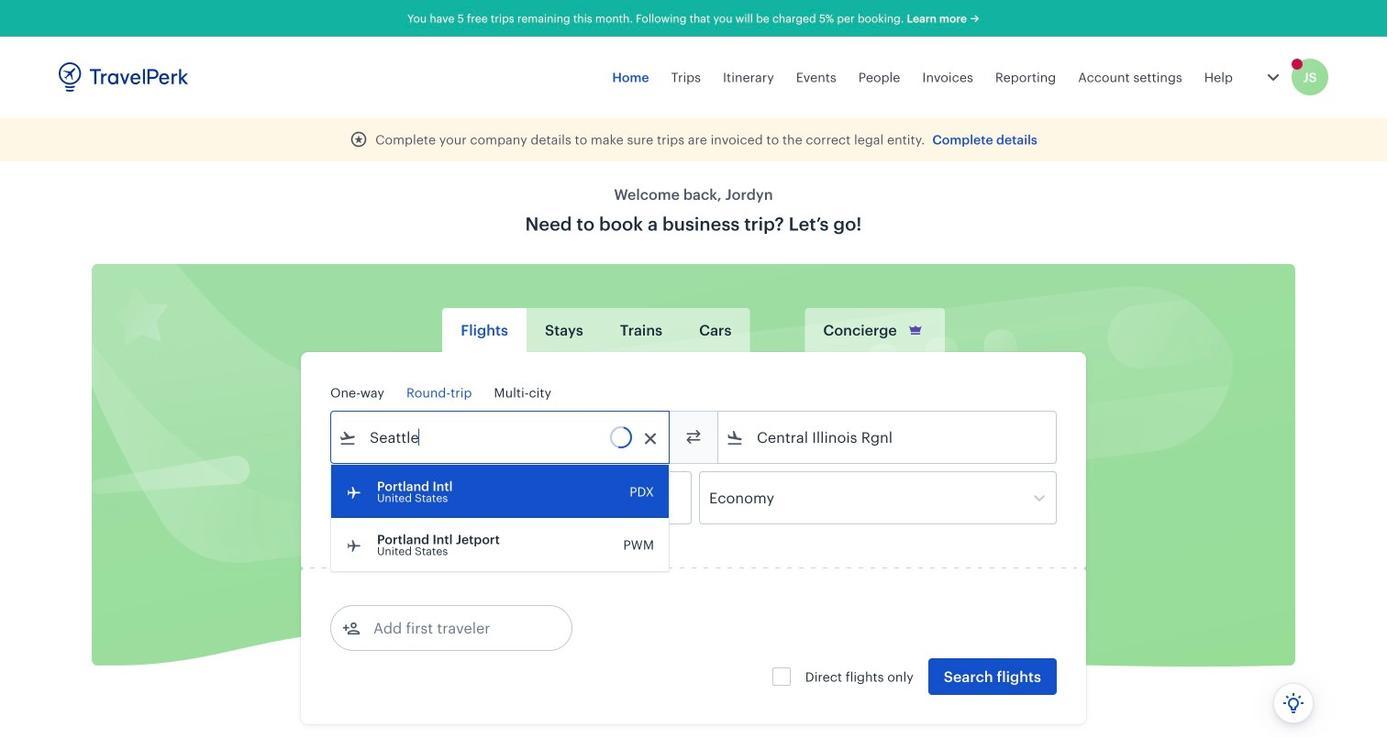 Task type: describe. For each thing, give the bounding box(es) containing it.
To search field
[[744, 423, 1032, 452]]

Return text field
[[466, 473, 561, 524]]



Task type: locate. For each thing, give the bounding box(es) containing it.
Add first traveler search field
[[361, 614, 551, 643]]

Depart text field
[[357, 473, 452, 524]]

From search field
[[357, 423, 645, 452]]



